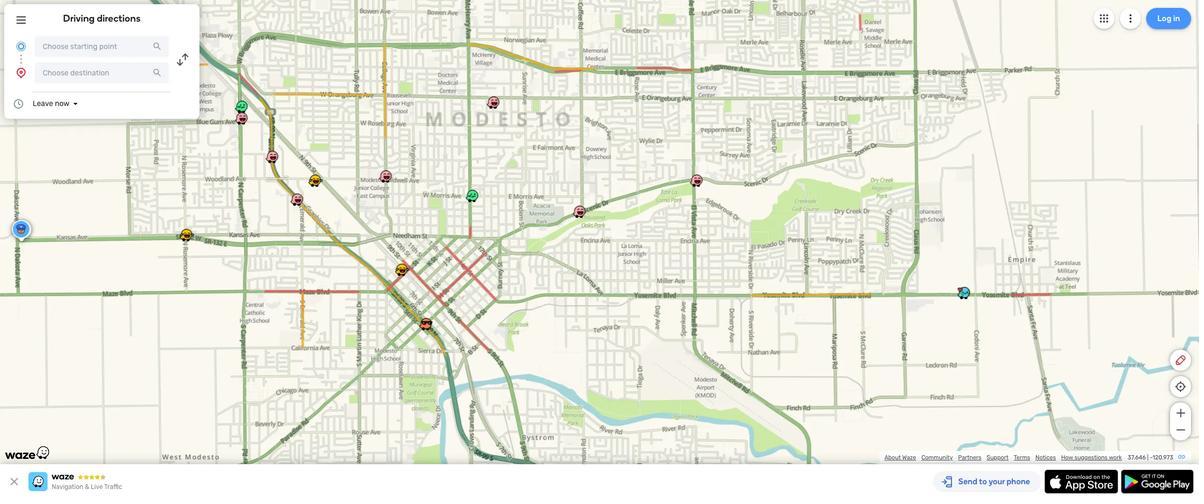 Task type: locate. For each thing, give the bounding box(es) containing it.
Choose destination text field
[[35, 62, 169, 83]]

location image
[[15, 67, 27, 79]]

notices
[[1036, 455, 1056, 461]]

leave
[[33, 99, 53, 108]]

driving
[[63, 13, 95, 24]]

now
[[55, 99, 69, 108]]

link image
[[1178, 453, 1186, 461]]

terms
[[1014, 455, 1031, 461]]

about waze community partners support terms notices how suggestions work
[[885, 455, 1122, 461]]

37.646 | -120.973
[[1128, 455, 1174, 461]]

waze
[[903, 455, 917, 461]]

navigation & live traffic
[[52, 484, 122, 491]]

traffic
[[104, 484, 122, 491]]

Choose starting point text field
[[35, 36, 169, 57]]

community
[[922, 455, 953, 461]]

zoom in image
[[1175, 407, 1188, 420]]

&
[[85, 484, 89, 491]]

how suggestions work link
[[1062, 455, 1122, 461]]

directions
[[97, 13, 141, 24]]

about
[[885, 455, 901, 461]]

support
[[987, 455, 1009, 461]]

partners
[[959, 455, 982, 461]]

x image
[[8, 476, 21, 488]]

-
[[1151, 455, 1153, 461]]



Task type: vqa. For each thing, say whether or not it's contained in the screenshot.
PENCIL icon at the right of page
yes



Task type: describe. For each thing, give the bounding box(es) containing it.
suggestions
[[1075, 455, 1108, 461]]

about waze link
[[885, 455, 917, 461]]

leave now
[[33, 99, 69, 108]]

|
[[1148, 455, 1149, 461]]

support link
[[987, 455, 1009, 461]]

partners link
[[959, 455, 982, 461]]

navigation
[[52, 484, 83, 491]]

current location image
[[15, 40, 27, 53]]

37.646
[[1128, 455, 1146, 461]]

live
[[91, 484, 103, 491]]

pencil image
[[1175, 354, 1187, 367]]

clock image
[[12, 98, 25, 110]]

terms link
[[1014, 455, 1031, 461]]

work
[[1109, 455, 1122, 461]]

driving directions
[[63, 13, 141, 24]]

community link
[[922, 455, 953, 461]]

zoom out image
[[1175, 424, 1188, 437]]

notices link
[[1036, 455, 1056, 461]]

120.973
[[1153, 455, 1174, 461]]

how
[[1062, 455, 1074, 461]]



